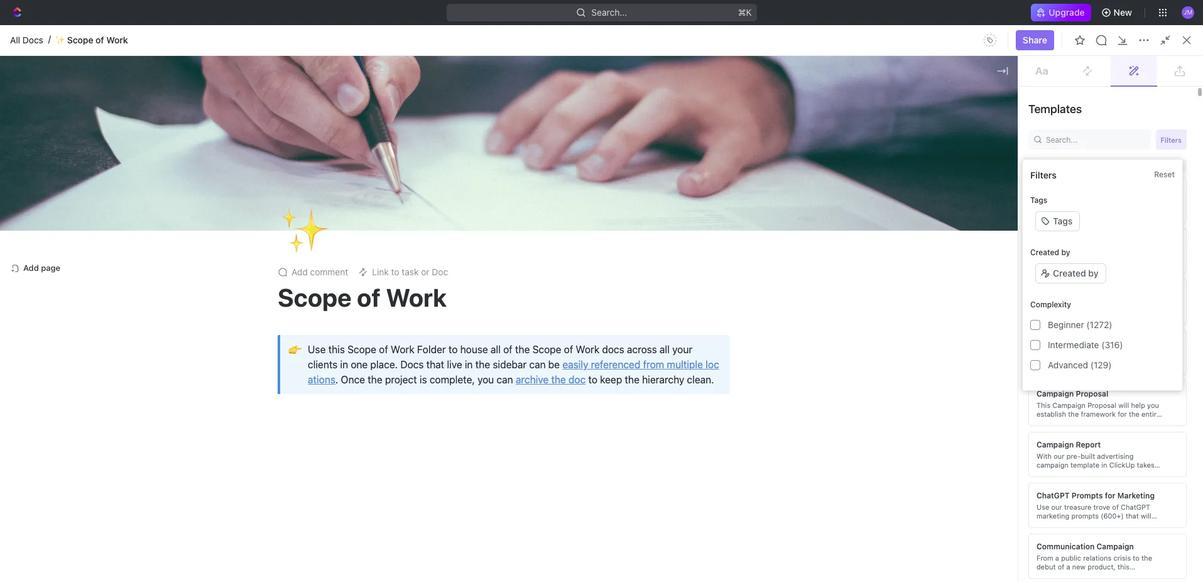 Task type: vqa. For each thing, say whether or not it's contained in the screenshot.
second Welcome! • in Agency Management from the right
yes



Task type: locate. For each thing, give the bounding box(es) containing it.
campaign inside campaign report with our pre-built advertising campaign template in clickup takes care of choosing the kpis to monitor, so you don't have to waste time on it.
[[1037, 440, 1075, 449]]

team
[[30, 139, 52, 150]]

add page
[[23, 263, 60, 273]]

5 left 'comment'
[[304, 266, 310, 277]]

1 vertical spatial minutes
[[269, 379, 302, 390]]

1 horizontal spatial filters
[[1162, 135, 1183, 144]]

welcome!
[[236, 168, 277, 179], [900, 168, 940, 179]]

campaign up our
[[1037, 440, 1075, 449]]

client
[[614, 357, 637, 367], [614, 379, 637, 390]]

you right so
[[1047, 478, 1059, 486]]

tree containing team space
[[5, 113, 176, 561]]

beginner
[[1049, 319, 1085, 330]]

you right do
[[483, 29, 498, 40]]

0 horizontal spatial this
[[329, 344, 345, 355]]

1 horizontal spatial 👥
[[883, 128, 893, 138]]

0 horizontal spatial by
[[923, 105, 935, 116]]

1 vertical spatial meeting minutes
[[233, 379, 302, 390]]

sidebar navigation
[[0, 44, 188, 582]]

scope of work down created by me
[[900, 148, 960, 158]]

1 welcome! • in agency management from the left
[[236, 168, 381, 179]]

1 vertical spatial ✨
[[219, 128, 229, 138]]

welcome! up my docs
[[236, 168, 277, 179]]

0 horizontal spatial all
[[10, 34, 20, 45]]

docs inside 'use this scope of work folder to house all of the scope of work docs across all your clients in one place. docs that live in the sidebar can be'
[[401, 359, 424, 370]]

intermediate
[[1049, 340, 1100, 350]]

business time image
[[13, 226, 22, 234]]

1 minutes from the top
[[269, 357, 302, 367]]

scope down add comment on the left top
[[278, 282, 352, 312]]

the inside campaign report with our pre-built advertising campaign template in clickup takes care of choosing the kpis to monitor, so you don't have to waste time on it.
[[1094, 469, 1105, 477]]

created by inside created by button
[[1054, 268, 1099, 279]]

0 horizontal spatial tags
[[1031, 196, 1048, 205]]

scope of work inside button
[[233, 334, 293, 345]]

✨ down recent
[[219, 128, 229, 138]]

👥
[[883, 128, 893, 138], [219, 148, 229, 158]]

all button
[[218, 215, 235, 240]]

the down house
[[476, 359, 490, 370]]

client left 2 at the bottom of page
[[614, 379, 637, 390]]

0 vertical spatial new
[[1114, 7, 1133, 18]]

1 horizontal spatial all
[[221, 221, 232, 232]]

1 horizontal spatial can
[[530, 359, 546, 370]]

1 vertical spatial notes
[[265, 266, 289, 277]]

resource inside button
[[233, 312, 272, 322]]

0 horizontal spatial filters
[[1031, 170, 1057, 180]]

welcome! down created by me
[[900, 168, 940, 179]]

scope up be
[[533, 344, 562, 355]]

minutes for client 2 project
[[269, 379, 302, 390]]

multiple
[[667, 359, 704, 370]]

2 minutes from the top
[[269, 379, 302, 390]]

this right use at the bottom
[[329, 344, 345, 355]]

1 row from the top
[[203, 259, 1189, 284]]

0 vertical spatial you
[[483, 29, 498, 40]]

search docs button
[[1064, 49, 1142, 69]]

new
[[1114, 7, 1133, 18], [1154, 53, 1173, 64]]

• up my docs
[[279, 168, 283, 178]]

2 horizontal spatial all
[[1029, 161, 1040, 171]]

template
[[1071, 461, 1100, 469]]

meeting for client 1 project
[[233, 357, 266, 367]]

scope left 👉
[[233, 334, 259, 345]]

agency inside tree
[[30, 224, 61, 235]]

2 vertical spatial mins
[[981, 312, 1000, 322]]

campaign report with our pre-built advertising campaign template in clickup takes care of choosing the kpis to monitor, so you don't have to waste time on it.
[[1037, 440, 1160, 486]]

👋 for scope of work
[[883, 168, 893, 178]]

agency for scope of work
[[959, 168, 989, 179]]

live
[[447, 359, 463, 370]]

docs up favorites button at the left of the page
[[23, 34, 43, 45]]

campaign
[[1037, 338, 1075, 347], [1037, 389, 1075, 398], [1037, 440, 1075, 449], [1097, 542, 1135, 551]]

date viewed
[[973, 246, 1017, 255]]

private button
[[328, 215, 364, 240]]

1 horizontal spatial tags
[[1054, 216, 1073, 226]]

5 for client 2 project
[[317, 379, 322, 390]]

client left 1
[[614, 357, 637, 367]]

created left me
[[883, 105, 921, 116]]

row
[[203, 259, 1189, 284], [203, 306, 1189, 328], [203, 328, 1189, 351], [203, 350, 1189, 375], [203, 373, 1189, 398], [203, 395, 1189, 420], [203, 419, 1189, 441], [203, 441, 1189, 464], [203, 464, 1189, 487], [203, 487, 1189, 509], [203, 509, 1189, 532]]

• down me
[[943, 168, 947, 178]]

docs right the my
[[258, 221, 279, 232]]

by inside button
[[1089, 268, 1099, 279]]

0 vertical spatial project notes
[[568, 128, 624, 138]]

this right hide
[[720, 29, 735, 40]]

0 vertical spatial ago
[[1007, 266, 1022, 277]]

ago inside row
[[1008, 289, 1023, 300]]

2 horizontal spatial by
[[1089, 268, 1099, 279]]

campaign right communication
[[1097, 542, 1135, 551]]

1 horizontal spatial add
[[292, 266, 308, 277]]

to up live
[[449, 344, 458, 355]]

0 horizontal spatial notes
[[265, 266, 289, 277]]

scope inside button
[[233, 334, 259, 345]]

you down 'use this scope of work folder to house all of the scope of work docs across all your clients in one place. docs that live in the sidebar can be'
[[478, 374, 494, 385]]

meeting
[[233, 357, 266, 367], [233, 379, 266, 390]]

meeting minutes for client 1 project
[[233, 357, 302, 367]]

1 meeting minutes from the top
[[233, 357, 302, 367]]

all docs link
[[10, 34, 43, 46]]

filters button
[[1157, 130, 1188, 150]]

docs inside button
[[1113, 53, 1134, 64]]

ago down viewed
[[1007, 266, 1022, 277]]

1 vertical spatial ago
[[1008, 289, 1023, 300]]

2 vertical spatial ✨
[[883, 148, 893, 158]]

this inside 'use this scope of work folder to house all of the scope of work docs across all your clients in one place. docs that live in the sidebar can be'
[[329, 344, 345, 355]]

campaign
[[1037, 461, 1069, 469]]

(129)
[[1091, 360, 1113, 370]]

9 row from the top
[[203, 464, 1189, 487]]

mins right "6"
[[981, 312, 1000, 322]]

0 vertical spatial created by
[[1031, 248, 1071, 257]]

favorites inside button
[[10, 77, 43, 86]]

created by up created by button
[[1031, 248, 1071, 257]]

client for client 2 project
[[614, 379, 637, 390]]

0 vertical spatial notes
[[599, 128, 624, 138]]

project
[[385, 374, 417, 385]]

all left templates
[[1029, 161, 1040, 171]]

1 vertical spatial resource management
[[236, 148, 330, 158]]

0 horizontal spatial can
[[497, 374, 513, 385]]

proposal
[[1077, 389, 1109, 398]]

our
[[1054, 452, 1065, 460]]

0 horizontal spatial new
[[1114, 7, 1133, 18]]

all left the my
[[221, 221, 232, 232]]

tree
[[5, 113, 176, 561]]

date
[[973, 246, 990, 255]]

waste
[[1106, 478, 1125, 486]]

5 row from the top
[[203, 373, 1189, 398]]

Intermediate (316) checkbox
[[1031, 340, 1041, 350]]

1 horizontal spatial this
[[720, 29, 735, 40]]

0 horizontal spatial favorites
[[10, 77, 43, 86]]

viewed
[[992, 246, 1017, 255]]

0 vertical spatial mins
[[986, 266, 1005, 277]]

1 👋 from the left
[[219, 168, 229, 178]]

intermediate (316)
[[1049, 340, 1124, 350]]

tags up tags button
[[1031, 196, 1048, 205]]

campaign down the "beginner"
[[1037, 338, 1075, 347]]

5
[[304, 266, 310, 277], [317, 357, 322, 367], [317, 379, 322, 390]]

in inside campaign report with our pre-built advertising campaign template in clickup takes care of choosing the kpis to monitor, so you don't have to waste time on it.
[[1102, 461, 1108, 469]]

all up favorites button at the left of the page
[[10, 34, 20, 45]]

tags up created by button
[[1054, 216, 1073, 226]]

0 horizontal spatial •
[[279, 168, 283, 178]]

column header
[[203, 240, 217, 261], [593, 240, 719, 261], [719, 240, 865, 261], [865, 240, 966, 261]]

tab list containing all
[[218, 215, 519, 240]]

docs inside button
[[258, 221, 279, 232]]

2 welcome! from the left
[[900, 168, 940, 179]]

see all
[[485, 106, 509, 115]]

4 column header from the left
[[865, 240, 966, 261]]

2 horizontal spatial agency
[[959, 168, 989, 179]]

2 • from the left
[[943, 168, 947, 178]]

share
[[1023, 35, 1048, 45]]

notes inside row
[[265, 266, 289, 277]]

1 vertical spatial 5
[[317, 357, 322, 367]]

mins right 27
[[986, 266, 1005, 277]]

1 horizontal spatial welcome! • in agency management
[[900, 168, 1045, 179]]

0 vertical spatial client
[[614, 357, 637, 367]]

0 horizontal spatial 👋
[[219, 168, 229, 178]]

tab list
[[218, 215, 519, 240]]

page
[[41, 263, 60, 273]]

1 vertical spatial meeting
[[233, 379, 266, 390]]

0 vertical spatial meeting
[[233, 357, 266, 367]]

2 horizontal spatial ✨
[[883, 148, 893, 158]]

2 meeting from the top
[[233, 379, 266, 390]]

0 horizontal spatial ✨
[[55, 35, 65, 45]]

add left 'comment'
[[292, 266, 308, 277]]

mins for 6
[[981, 312, 1000, 322]]

all
[[10, 34, 20, 45], [1029, 161, 1040, 171], [221, 221, 232, 232]]

row containing scope of work
[[203, 328, 1189, 351]]

0 vertical spatial 👥
[[883, 128, 893, 138]]

easily referenced from multiple loc ations
[[308, 359, 720, 385]]

1 vertical spatial client
[[614, 379, 637, 390]]

add for add comment
[[292, 266, 308, 277]]

filters up tags button
[[1031, 170, 1057, 180]]

this
[[720, 29, 735, 40], [329, 344, 345, 355]]

1 vertical spatial favorites
[[551, 105, 594, 116]]

new inside 'button'
[[1114, 7, 1133, 18]]

2 vertical spatial resource management
[[233, 312, 328, 322]]

1 vertical spatial new
[[1154, 53, 1173, 64]]

docs up recent
[[211, 53, 231, 64]]

you inside campaign report with our pre-built advertising campaign template in clickup takes care of choosing the kpis to monitor, so you don't have to waste time on it.
[[1047, 478, 1059, 486]]

1 vertical spatial 👥
[[219, 148, 229, 158]]

1 horizontal spatial agency
[[295, 168, 325, 179]]

0 vertical spatial meeting minutes
[[233, 357, 302, 367]]

2 vertical spatial all
[[221, 221, 232, 232]]

for
[[1106, 491, 1116, 500]]

new doc button
[[1147, 49, 1199, 69]]

ago down the 27 mins ago
[[1008, 289, 1023, 300]]

2
[[639, 379, 645, 390]]

0 horizontal spatial add
[[23, 263, 39, 273]]

👉
[[288, 343, 301, 356]]

new inside button
[[1154, 53, 1173, 64]]

1 • from the left
[[279, 168, 283, 178]]

management inside tree
[[63, 224, 116, 235]]

1 horizontal spatial new
[[1154, 53, 1173, 64]]

5 down use at the bottom
[[317, 357, 322, 367]]

0 vertical spatial filters
[[1162, 135, 1183, 144]]

1 vertical spatial filters
[[1031, 170, 1057, 180]]

2 vertical spatial ago
[[1003, 312, 1018, 322]]

1 horizontal spatial by
[[1062, 248, 1071, 257]]

scope of work button
[[219, 328, 586, 351]]

1 horizontal spatial favorites
[[551, 105, 594, 116]]

0 vertical spatial minutes
[[269, 357, 302, 367]]

mins inside row
[[986, 289, 1005, 300]]

date viewed row
[[203, 240, 1189, 261]]

resource management
[[900, 128, 994, 138], [236, 148, 330, 158], [233, 312, 328, 322]]

1 vertical spatial can
[[497, 374, 513, 385]]

docs right search
[[1113, 53, 1134, 64]]

doc
[[1175, 53, 1191, 64]]

docs up project
[[401, 359, 424, 370]]

the left kpis
[[1094, 469, 1105, 477]]

- up referenced
[[601, 334, 605, 345]]

docs
[[23, 34, 43, 45], [211, 53, 231, 64], [1113, 53, 1134, 64], [258, 221, 279, 232], [401, 359, 424, 370]]

1 horizontal spatial 👋
[[883, 168, 893, 178]]

2 vertical spatial resource
[[233, 312, 272, 322]]

1 horizontal spatial welcome!
[[900, 168, 940, 179]]

1 vertical spatial all
[[1029, 161, 1040, 171]]

2 👋 from the left
[[883, 168, 893, 178]]

agency
[[295, 168, 325, 179], [959, 168, 989, 179], [30, 224, 61, 235]]

complexity
[[1031, 300, 1072, 309]]

0 horizontal spatial agency
[[30, 224, 61, 235]]

1 vertical spatial this
[[329, 344, 345, 355]]

0 vertical spatial by
[[923, 105, 935, 116]]

ago
[[1007, 266, 1022, 277], [1008, 289, 1023, 300], [1003, 312, 1018, 322]]

1 vertical spatial project notes
[[233, 266, 289, 277]]

ago down 24 mins ago
[[1003, 312, 1018, 322]]

date viewed button
[[966, 241, 1036, 260]]

folder
[[417, 344, 446, 355]]

1 vertical spatial mins
[[986, 289, 1005, 300]]

all left "your"
[[660, 344, 670, 355]]

0 vertical spatial ✨
[[55, 35, 65, 45]]

built
[[1081, 452, 1096, 460]]

resource
[[900, 128, 938, 138], [236, 148, 274, 158], [233, 312, 272, 322]]

is
[[420, 374, 427, 385]]

2 vertical spatial you
[[1047, 478, 1059, 486]]

mins right 24
[[986, 289, 1005, 300]]

3 row from the top
[[203, 328, 1189, 351]]

scope of work left use at the bottom
[[233, 334, 293, 345]]

all for all templates
[[1029, 161, 1040, 171]]

to down clickup
[[1124, 469, 1130, 477]]

0 vertical spatial all
[[10, 34, 20, 45]]

cell
[[203, 260, 217, 283], [593, 260, 719, 283], [719, 260, 865, 283], [865, 260, 966, 283], [203, 283, 217, 306], [593, 283, 719, 306], [719, 283, 865, 306], [865, 283, 966, 306], [203, 306, 217, 328], [593, 306, 719, 328], [719, 306, 865, 328], [865, 306, 966, 328], [203, 328, 217, 351], [865, 328, 966, 351], [966, 328, 1066, 351], [203, 351, 217, 373], [865, 351, 966, 373], [966, 351, 1066, 373], [203, 373, 217, 396], [865, 373, 966, 396], [966, 373, 1066, 396], [203, 396, 217, 419], [593, 396, 719, 419], [865, 396, 966, 419], [966, 396, 1066, 419], [1167, 396, 1189, 419], [203, 419, 217, 441], [217, 419, 593, 441], [593, 419, 719, 441], [719, 419, 865, 441], [865, 419, 966, 441], [966, 419, 1066, 441], [203, 441, 217, 464], [217, 441, 593, 464], [593, 441, 719, 464], [719, 441, 865, 464], [865, 441, 966, 464], [966, 441, 1066, 464], [1167, 441, 1189, 464], [203, 464, 217, 487], [217, 464, 593, 487], [593, 464, 719, 487], [719, 464, 865, 487], [865, 464, 966, 487], [966, 464, 1066, 487], [203, 487, 217, 509], [217, 487, 593, 509], [593, 487, 719, 509], [719, 487, 865, 509], [865, 487, 966, 509], [966, 487, 1066, 509], [1167, 487, 1189, 509], [203, 509, 217, 532], [217, 509, 593, 532], [593, 509, 719, 532], [719, 509, 865, 532], [865, 509, 966, 532], [966, 509, 1066, 532]]

created by
[[1031, 248, 1071, 257], [1054, 268, 1099, 279]]

1 client from the top
[[614, 357, 637, 367]]

1 column header from the left
[[203, 240, 217, 261]]

all for all docs
[[10, 34, 20, 45]]

✨ down created by me
[[883, 148, 893, 158]]

reset
[[1155, 170, 1176, 179]]

2 vertical spatial by
[[1089, 268, 1099, 279]]

0 horizontal spatial welcome! • in agency management
[[236, 168, 381, 179]]

filters up reset
[[1162, 135, 1183, 144]]

1 meeting from the top
[[233, 357, 266, 367]]

2 client from the top
[[614, 379, 637, 390]]

0 vertical spatial resource management
[[900, 128, 994, 138]]

by up created by button
[[1062, 248, 1071, 257]]

all up sidebar
[[491, 344, 501, 355]]

can down sidebar
[[497, 374, 513, 385]]

ago for 24 mins ago
[[1008, 289, 1023, 300]]

mins for 24
[[986, 289, 1005, 300]]

agency management
[[30, 224, 116, 235]]

use this scope of work folder to house all of the scope of work docs across all your clients in one place. docs that live in the sidebar can be
[[308, 344, 696, 370]]

5 left .
[[317, 379, 322, 390]]

created up created by button
[[1031, 248, 1060, 257]]

project notes link
[[546, 123, 846, 143]]

👥 down created by me
[[883, 128, 893, 138]]

filters
[[1162, 135, 1183, 144], [1031, 170, 1057, 180]]

• for management
[[279, 168, 283, 178]]

add left the page
[[23, 263, 39, 273]]

client for client 1 project
[[614, 357, 637, 367]]

by left me
[[923, 105, 935, 116]]

all inside button
[[501, 106, 509, 115]]

all inside button
[[221, 221, 232, 232]]

campaign for campaign brief
[[1037, 338, 1075, 347]]

0 vertical spatial 5
[[304, 266, 310, 277]]

2 meeting minutes from the top
[[233, 379, 302, 390]]

0 vertical spatial can
[[530, 359, 546, 370]]

👥 down recent
[[219, 148, 229, 158]]

projects
[[38, 160, 71, 171]]

scope of work down 'comment'
[[278, 282, 447, 312]]

0 vertical spatial tags
[[1031, 196, 1048, 205]]

to inside 'use this scope of work folder to house all of the scope of work docs across all your clients in one place. docs that live in the sidebar can be'
[[449, 344, 458, 355]]

can up archive
[[530, 359, 546, 370]]

table
[[203, 240, 1189, 532]]

by up (1272)
[[1089, 268, 1099, 279]]

enable
[[664, 29, 692, 40]]

projects link
[[38, 156, 141, 176]]

easily
[[563, 359, 589, 370]]

•
[[279, 168, 283, 178], [943, 168, 947, 178]]

2 vertical spatial 5
[[317, 379, 322, 390]]

new up search docs
[[1114, 7, 1133, 18]]

work inside button
[[272, 334, 293, 345]]

created up complexity
[[1054, 268, 1087, 279]]

all right see
[[501, 106, 509, 115]]

time
[[1127, 478, 1142, 486]]

2 vertical spatial created
[[1054, 268, 1087, 279]]

once
[[341, 374, 365, 385]]

2 welcome! • in agency management from the left
[[900, 168, 1045, 179]]

add
[[23, 263, 39, 273], [292, 266, 308, 277]]

1 horizontal spatial ✨
[[219, 128, 229, 138]]

tree inside sidebar navigation
[[5, 113, 176, 561]]

by
[[923, 105, 935, 116], [1062, 248, 1071, 257], [1089, 268, 1099, 279]]

1 vertical spatial by
[[1062, 248, 1071, 257]]

campaign down advanced
[[1037, 389, 1075, 398]]

created by up complexity
[[1054, 268, 1099, 279]]

1 horizontal spatial •
[[943, 168, 947, 178]]

can inside 'use this scope of work folder to house all of the scope of work docs across all your clients in one place. docs that live in the sidebar can be'
[[530, 359, 546, 370]]

new left doc in the top of the page
[[1154, 53, 1173, 64]]

1 welcome! from the left
[[236, 168, 277, 179]]

0 horizontal spatial welcome!
[[236, 168, 277, 179]]

of
[[96, 34, 104, 45], [264, 128, 273, 138], [928, 148, 937, 158], [357, 282, 381, 312], [261, 334, 270, 345], [379, 344, 388, 355], [504, 344, 513, 355], [564, 344, 574, 355], [1054, 469, 1060, 477]]

the up sidebar
[[515, 344, 530, 355]]

1 vertical spatial created by
[[1054, 268, 1099, 279]]

1 vertical spatial tags
[[1054, 216, 1073, 226]]

the
[[515, 344, 530, 355], [476, 359, 490, 370], [368, 374, 383, 385], [552, 374, 566, 385], [625, 374, 640, 385], [1094, 469, 1105, 477]]

search...
[[592, 7, 627, 18]]

2 row from the top
[[203, 306, 1189, 328]]

0 vertical spatial favorites
[[10, 77, 43, 86]]

can
[[530, 359, 546, 370], [497, 374, 513, 385]]

report
[[1077, 440, 1102, 449]]

meeting minutes for client 2 project
[[233, 379, 302, 390]]

do
[[469, 29, 480, 40]]

management
[[941, 128, 994, 138], [277, 148, 330, 158], [328, 168, 381, 179], [991, 168, 1045, 179], [63, 224, 116, 235], [274, 312, 328, 322]]

✨ right all docs link
[[55, 35, 65, 45]]

1 vertical spatial you
[[478, 374, 494, 385]]

notes
[[599, 128, 624, 138], [265, 266, 289, 277]]

shared
[[291, 221, 320, 232]]



Task type: describe. For each thing, give the bounding box(es) containing it.
enable
[[533, 29, 561, 40]]

archive the doc link
[[516, 374, 586, 385]]

agency for resource management
[[295, 168, 325, 179]]

to right have
[[1098, 478, 1104, 486]]

✨ inside ✨ scope of work
[[55, 35, 65, 45]]

docs for search docs
[[1113, 53, 1134, 64]]

management inside button
[[274, 312, 328, 322]]

the down be
[[552, 374, 566, 385]]

from
[[643, 359, 665, 370]]

prompts
[[1072, 491, 1104, 500]]

scope right "all docs"
[[67, 34, 93, 45]]

clients
[[308, 359, 338, 370]]

27
[[973, 266, 983, 277]]

filters inside dropdown button
[[1162, 135, 1183, 144]]

me
[[937, 105, 952, 116]]

space
[[54, 139, 80, 150]]

takes
[[1138, 461, 1155, 469]]

see
[[485, 106, 499, 115]]

0 horizontal spatial 👥
[[219, 148, 229, 158]]

tags inside button
[[1054, 216, 1073, 226]]

campaign for campaign proposal
[[1037, 389, 1075, 398]]

0 vertical spatial created
[[883, 105, 921, 116]]

complete,
[[430, 374, 475, 385]]

⌘k
[[738, 7, 752, 18]]

8 row from the top
[[203, 441, 1189, 464]]

1 horizontal spatial project notes
[[568, 128, 624, 138]]

advanced
[[1049, 360, 1089, 370]]

hierarchy
[[643, 374, 685, 385]]

comment
[[310, 266, 348, 277]]

10 row from the top
[[203, 487, 1189, 509]]

my docs
[[243, 221, 279, 232]]

do you want to enable browser notifications? enable hide this
[[469, 29, 735, 40]]

24 mins ago row
[[203, 283, 1189, 306]]

- right the clean.
[[727, 379, 731, 390]]

scope up one
[[348, 344, 377, 355]]

user group image
[[13, 141, 22, 148]]

notifications?
[[599, 29, 655, 40]]

doc
[[569, 374, 586, 385]]

choosing
[[1062, 469, 1092, 477]]

add for add page
[[23, 263, 39, 273]]

see all button
[[480, 103, 514, 118]]

campaign proposal
[[1037, 389, 1109, 398]]

upgrade
[[1050, 7, 1086, 18]]

recent
[[219, 105, 252, 116]]

3 column header from the left
[[719, 240, 865, 261]]

advertising
[[1098, 452, 1134, 460]]

templates
[[1042, 161, 1083, 171]]

(316)
[[1102, 340, 1124, 350]]

of inside campaign report with our pre-built advertising campaign template in clickup takes care of choosing the kpis to monitor, so you don't have to waste time on it.
[[1054, 469, 1060, 477]]

clickup
[[1110, 461, 1136, 469]]

0 vertical spatial resource
[[900, 128, 938, 138]]

tags button
[[1036, 211, 1081, 231]]

communication campaign
[[1037, 542, 1135, 551]]

one
[[351, 359, 368, 370]]

5 for client 1 project
[[317, 357, 322, 367]]

. once the project is complete, you can archive the doc to keep the hierarchy clean.
[[336, 374, 715, 385]]

- right the loc
[[727, 357, 731, 367]]

search
[[1082, 53, 1111, 64]]

0 horizontal spatial project notes
[[233, 266, 289, 277]]

row containing resource management
[[203, 306, 1189, 328]]

assigned button
[[426, 215, 471, 240]]

new button
[[1097, 3, 1140, 23]]

• for of
[[943, 168, 947, 178]]

minutes for client 1 project
[[269, 357, 302, 367]]

created inside created by button
[[1054, 268, 1087, 279]]

created by me
[[883, 105, 952, 116]]

new for new
[[1114, 7, 1133, 18]]

the down 1
[[625, 374, 640, 385]]

resource management inside button
[[233, 312, 328, 322]]

24 mins ago
[[973, 289, 1023, 300]]

docs for my docs
[[258, 221, 279, 232]]

scope down recent
[[236, 128, 262, 138]]

Beginner (1272) checkbox
[[1031, 320, 1041, 330]]

my
[[243, 221, 256, 232]]

team space
[[30, 139, 80, 150]]

house
[[461, 344, 488, 355]]

browser
[[563, 29, 597, 40]]

the down the place.
[[368, 374, 383, 385]]

easily referenced from multiple loc ations link
[[308, 359, 720, 385]]

welcome! • in agency management for resource management
[[236, 168, 381, 179]]

docs
[[603, 344, 625, 355]]

templates
[[1029, 102, 1083, 116]]

6 row from the top
[[203, 395, 1189, 420]]

.
[[336, 374, 338, 385]]

with
[[1037, 452, 1052, 460]]

resource management button
[[219, 306, 586, 328]]

that
[[427, 359, 445, 370]]

campaign for campaign report with our pre-built advertising campaign template in clickup takes care of choosing the kpis to monitor, so you don't have to waste time on it.
[[1037, 440, 1075, 449]]

new for new doc
[[1154, 53, 1173, 64]]

24
[[973, 289, 984, 300]]

archived button
[[476, 215, 519, 240]]

row containing project notes
[[203, 259, 1189, 284]]

all templates
[[1029, 161, 1083, 171]]

scope down created by me
[[900, 148, 926, 158]]

welcome! for scope
[[900, 168, 940, 179]]

1 vertical spatial created
[[1031, 248, 1060, 257]]

Advanced (129) checkbox
[[1031, 360, 1041, 370]]

workspace button
[[369, 215, 421, 240]]

11 row from the top
[[203, 509, 1189, 532]]

tags button
[[1031, 210, 1176, 233]]

brief
[[1077, 338, 1094, 347]]

my docs button
[[240, 215, 282, 240]]

4 row from the top
[[203, 350, 1189, 375]]

1 horizontal spatial notes
[[599, 128, 624, 138]]

so
[[1037, 478, 1045, 486]]

of inside scope of work button
[[261, 334, 270, 345]]

search docs
[[1082, 53, 1134, 64]]

clean.
[[687, 374, 715, 385]]

ago for 6 mins ago
[[1003, 312, 1018, 322]]

chatgpt
[[1037, 491, 1070, 500]]

docs for all docs
[[23, 34, 43, 45]]

your
[[673, 344, 693, 355]]

✨ scope of work
[[55, 34, 128, 45]]

communication
[[1037, 542, 1095, 551]]

table containing project notes
[[203, 240, 1189, 532]]

0 vertical spatial this
[[720, 29, 735, 40]]

(1272)
[[1087, 319, 1113, 330]]

welcome! for resource
[[236, 168, 277, 179]]

it.
[[1154, 478, 1160, 486]]

meeting for client 2 project
[[233, 379, 266, 390]]

welcome! • in agency management for scope of work
[[900, 168, 1045, 179]]

beginner (1272)
[[1049, 319, 1113, 330]]

chatgpt prompts for marketing
[[1037, 491, 1156, 500]]

Search... text field
[[1036, 130, 1147, 149]]

agency management link
[[30, 220, 174, 240]]

add comment
[[292, 266, 348, 277]]

- right "your"
[[727, 334, 731, 345]]

workspace
[[372, 221, 418, 232]]

👋 for resource management
[[219, 168, 229, 178]]

referenced
[[591, 359, 641, 370]]

assigned
[[429, 221, 468, 232]]

to right doc
[[589, 374, 598, 385]]

2 column header from the left
[[593, 240, 719, 261]]

7 row from the top
[[203, 419, 1189, 441]]

advanced (129)
[[1049, 360, 1113, 370]]

1
[[639, 357, 643, 367]]

client 1 project
[[614, 357, 675, 367]]

Search by name... text field
[[989, 216, 1148, 235]]

pre-
[[1067, 452, 1081, 460]]

favorites button
[[5, 74, 48, 89]]

to right want
[[522, 29, 531, 40]]

1 vertical spatial resource
[[236, 148, 274, 158]]

mins for 27
[[986, 266, 1005, 277]]

ago for 27 mins ago
[[1007, 266, 1022, 277]]

scope of work down recent
[[236, 128, 296, 138]]



